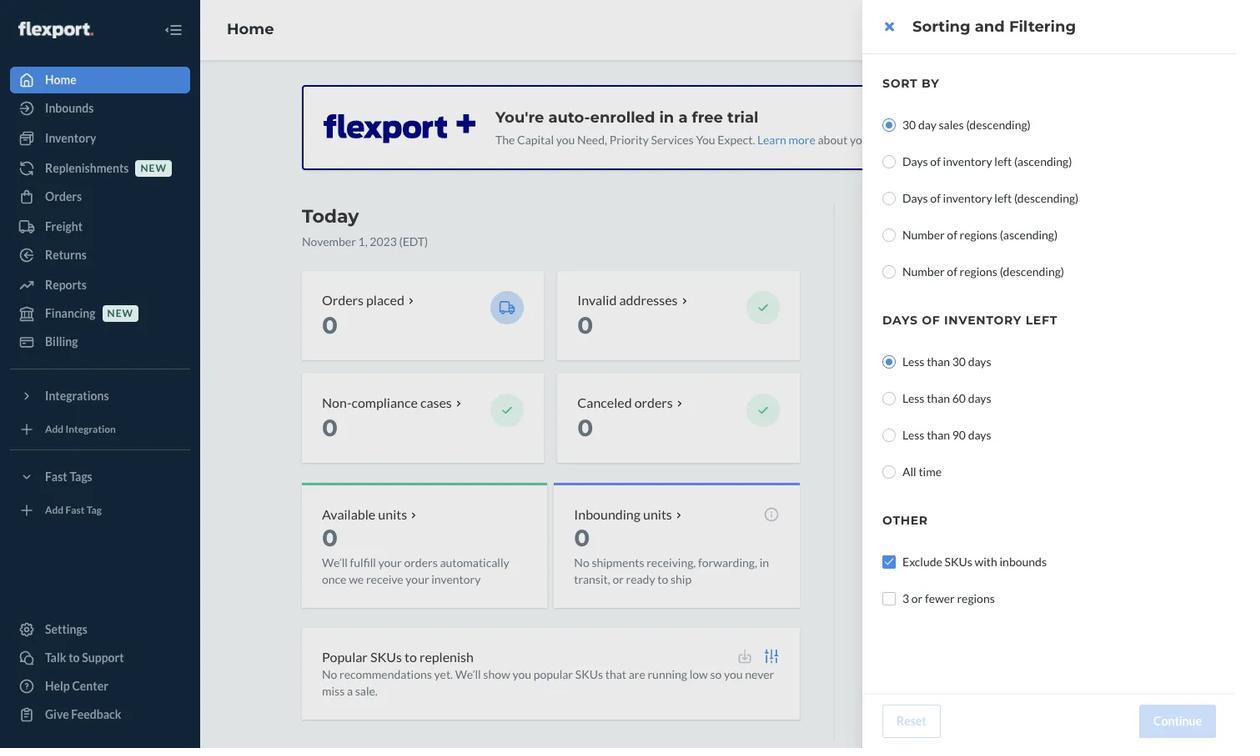 Task type: vqa. For each thing, say whether or not it's contained in the screenshot.
November 7, 2023 Element
no



Task type: describe. For each thing, give the bounding box(es) containing it.
skus
[[945, 555, 972, 569]]

reset
[[897, 714, 926, 728]]

0 vertical spatial (ascending)
[[1014, 154, 1072, 168]]

regions for (descending)
[[960, 264, 998, 279]]

regions for (ascending)
[[960, 228, 998, 242]]

1 vertical spatial 30
[[952, 355, 966, 369]]

inventory for days of inventory left
[[944, 313, 1022, 328]]

or
[[912, 591, 923, 606]]

days up "less than 30 days"
[[883, 313, 918, 328]]

all time
[[903, 465, 942, 479]]

less for less than 60 days
[[903, 391, 925, 405]]

less than 60 days
[[903, 391, 991, 405]]

days for less than 30 days
[[968, 355, 991, 369]]

less for less than 30 days
[[903, 355, 925, 369]]

of for days of inventory left (descending)
[[930, 191, 941, 205]]

less than 30 days
[[903, 355, 991, 369]]

days for less than 90 days
[[968, 428, 991, 442]]

inbounds
[[1000, 555, 1047, 569]]

less for less than 90 days
[[903, 428, 925, 442]]

of for days of inventory left
[[922, 313, 940, 328]]

2 vertical spatial regions
[[957, 591, 995, 606]]

day
[[918, 118, 937, 132]]

left for days of inventory left (ascending)
[[995, 154, 1012, 168]]

continue
[[1154, 714, 1202, 728]]

30 day sales (descending)
[[903, 118, 1031, 132]]

time
[[919, 465, 942, 479]]

90
[[952, 428, 966, 442]]

sort by
[[883, 76, 940, 91]]

less than 90 days
[[903, 428, 991, 442]]

number for number of regions (descending)
[[903, 264, 945, 279]]

other
[[883, 513, 928, 528]]

(descending) for 30 day sales (descending)
[[966, 118, 1031, 132]]

days for less than 60 days
[[968, 391, 991, 405]]

days of inventory left (descending)
[[903, 191, 1079, 205]]

left for days of inventory left (descending)
[[995, 191, 1012, 205]]

filtering
[[1009, 18, 1076, 36]]

days for days of inventory left (descending)
[[903, 191, 928, 205]]



Task type: locate. For each thing, give the bounding box(es) containing it.
1 days from the top
[[903, 154, 928, 168]]

days
[[883, 313, 918, 328], [968, 355, 991, 369], [968, 391, 991, 405], [968, 428, 991, 442]]

days right the 90
[[968, 428, 991, 442]]

(descending) up "days of inventory left (ascending)"
[[966, 118, 1031, 132]]

sorting and filtering
[[913, 18, 1076, 36]]

days right 60
[[968, 391, 991, 405]]

of down day on the top right of the page
[[930, 154, 941, 168]]

days down days of inventory left
[[968, 355, 991, 369]]

None checkbox
[[883, 592, 896, 606]]

2 number from the top
[[903, 264, 945, 279]]

of
[[930, 154, 941, 168], [930, 191, 941, 205], [947, 228, 957, 242], [947, 264, 957, 279], [922, 313, 940, 328]]

left for days of inventory left
[[1026, 313, 1058, 328]]

exclude skus with inbounds
[[903, 555, 1047, 569]]

(descending) for number of regions (descending)
[[1000, 264, 1064, 279]]

1 less from the top
[[903, 355, 925, 369]]

1 vertical spatial less
[[903, 391, 925, 405]]

left
[[995, 154, 1012, 168], [995, 191, 1012, 205], [1026, 313, 1058, 328]]

inventory down number of regions (descending)
[[944, 313, 1022, 328]]

by
[[922, 76, 940, 91]]

less
[[903, 355, 925, 369], [903, 391, 925, 405], [903, 428, 925, 442]]

0 vertical spatial 30
[[903, 118, 916, 132]]

of for days of inventory left (ascending)
[[930, 154, 941, 168]]

(descending)
[[966, 118, 1031, 132], [1014, 191, 1079, 205], [1000, 264, 1064, 279]]

continue button
[[1140, 705, 1216, 738]]

2 than from the top
[[927, 391, 950, 405]]

of down "number of regions (ascending)"
[[947, 264, 957, 279]]

1 than from the top
[[927, 355, 950, 369]]

number up days of inventory left
[[903, 264, 945, 279]]

with
[[975, 555, 997, 569]]

regions up number of regions (descending)
[[960, 228, 998, 242]]

number for number of regions (ascending)
[[903, 228, 945, 242]]

all
[[903, 465, 916, 479]]

0 vertical spatial less
[[903, 355, 925, 369]]

sorting
[[913, 18, 971, 36]]

1 vertical spatial (ascending)
[[1000, 228, 1058, 242]]

1 vertical spatial days
[[903, 191, 928, 205]]

reset button
[[883, 705, 941, 738]]

(descending) down "number of regions (ascending)"
[[1000, 264, 1064, 279]]

1 horizontal spatial 30
[[952, 355, 966, 369]]

2 less from the top
[[903, 391, 925, 405]]

(ascending) down days of inventory left (descending)
[[1000, 228, 1058, 242]]

None radio
[[883, 118, 896, 132], [883, 155, 896, 168], [883, 192, 896, 205], [883, 229, 896, 242], [883, 265, 896, 279], [883, 429, 896, 442], [883, 118, 896, 132], [883, 155, 896, 168], [883, 192, 896, 205], [883, 229, 896, 242], [883, 265, 896, 279], [883, 429, 896, 442]]

2 days from the top
[[903, 191, 928, 205]]

0 vertical spatial regions
[[960, 228, 998, 242]]

than for 90
[[927, 428, 950, 442]]

days for days of inventory left (ascending)
[[903, 154, 928, 168]]

number of regions (ascending)
[[903, 228, 1058, 242]]

60
[[952, 391, 966, 405]]

0 vertical spatial number
[[903, 228, 945, 242]]

1 vertical spatial (descending)
[[1014, 191, 1079, 205]]

of for number of regions (descending)
[[947, 264, 957, 279]]

days of inventory left (ascending)
[[903, 154, 1072, 168]]

3
[[903, 591, 909, 606]]

0 vertical spatial than
[[927, 355, 950, 369]]

2 vertical spatial less
[[903, 428, 925, 442]]

sales
[[939, 118, 964, 132]]

inventory
[[943, 154, 992, 168], [943, 191, 992, 205], [944, 313, 1022, 328]]

(ascending)
[[1014, 154, 1072, 168], [1000, 228, 1058, 242]]

1 vertical spatial left
[[995, 191, 1012, 205]]

3 than from the top
[[927, 428, 950, 442]]

left down number of regions (descending)
[[1026, 313, 1058, 328]]

1 vertical spatial inventory
[[943, 191, 992, 205]]

0 horizontal spatial 30
[[903, 118, 916, 132]]

regions
[[960, 228, 998, 242], [960, 264, 998, 279], [957, 591, 995, 606]]

2 vertical spatial left
[[1026, 313, 1058, 328]]

of up number of regions (descending)
[[947, 228, 957, 242]]

3 or fewer regions
[[903, 591, 995, 606]]

less up less than 60 days
[[903, 355, 925, 369]]

0 vertical spatial left
[[995, 154, 1012, 168]]

2 vertical spatial (descending)
[[1000, 264, 1064, 279]]

(ascending) up days of inventory left (descending)
[[1014, 154, 1072, 168]]

than
[[927, 355, 950, 369], [927, 391, 950, 405], [927, 428, 950, 442]]

than left the 90
[[927, 428, 950, 442]]

less up all
[[903, 428, 925, 442]]

exclude
[[903, 555, 942, 569]]

than up less than 60 days
[[927, 355, 950, 369]]

1 vertical spatial number
[[903, 264, 945, 279]]

and
[[975, 18, 1005, 36]]

days
[[903, 154, 928, 168], [903, 191, 928, 205]]

less left 60
[[903, 391, 925, 405]]

inventory for days of inventory left (descending)
[[943, 191, 992, 205]]

left up days of inventory left (descending)
[[995, 154, 1012, 168]]

inventory for days of inventory left (ascending)
[[943, 154, 992, 168]]

sort
[[883, 76, 918, 91]]

0 vertical spatial inventory
[[943, 154, 992, 168]]

3 less from the top
[[903, 428, 925, 442]]

of up "less than 30 days"
[[922, 313, 940, 328]]

2 vertical spatial than
[[927, 428, 950, 442]]

None checkbox
[[883, 556, 896, 569]]

regions right fewer
[[957, 591, 995, 606]]

number of regions (descending)
[[903, 264, 1064, 279]]

None radio
[[883, 355, 896, 369], [883, 392, 896, 405], [883, 465, 896, 479], [883, 355, 896, 369], [883, 392, 896, 405], [883, 465, 896, 479]]

regions down "number of regions (ascending)"
[[960, 264, 998, 279]]

30 left day on the top right of the page
[[903, 118, 916, 132]]

fewer
[[925, 591, 955, 606]]

1 vertical spatial regions
[[960, 264, 998, 279]]

left down "days of inventory left (ascending)"
[[995, 191, 1012, 205]]

(descending) down "days of inventory left (ascending)"
[[1014, 191, 1079, 205]]

30 up 60
[[952, 355, 966, 369]]

1 vertical spatial than
[[927, 391, 950, 405]]

days of inventory left
[[883, 313, 1058, 328]]

of up "number of regions (ascending)"
[[930, 191, 941, 205]]

than for 60
[[927, 391, 950, 405]]

1 number from the top
[[903, 228, 945, 242]]

0 vertical spatial (descending)
[[966, 118, 1031, 132]]

0 vertical spatial days
[[903, 154, 928, 168]]

than left 60
[[927, 391, 950, 405]]

2 vertical spatial inventory
[[944, 313, 1022, 328]]

than for 30
[[927, 355, 950, 369]]

inventory down 30 day sales (descending)
[[943, 154, 992, 168]]

of for number of regions (ascending)
[[947, 228, 957, 242]]

number up number of regions (descending)
[[903, 228, 945, 242]]

number
[[903, 228, 945, 242], [903, 264, 945, 279]]

inventory up "number of regions (ascending)"
[[943, 191, 992, 205]]

close image
[[885, 20, 894, 33]]

30
[[903, 118, 916, 132], [952, 355, 966, 369]]



